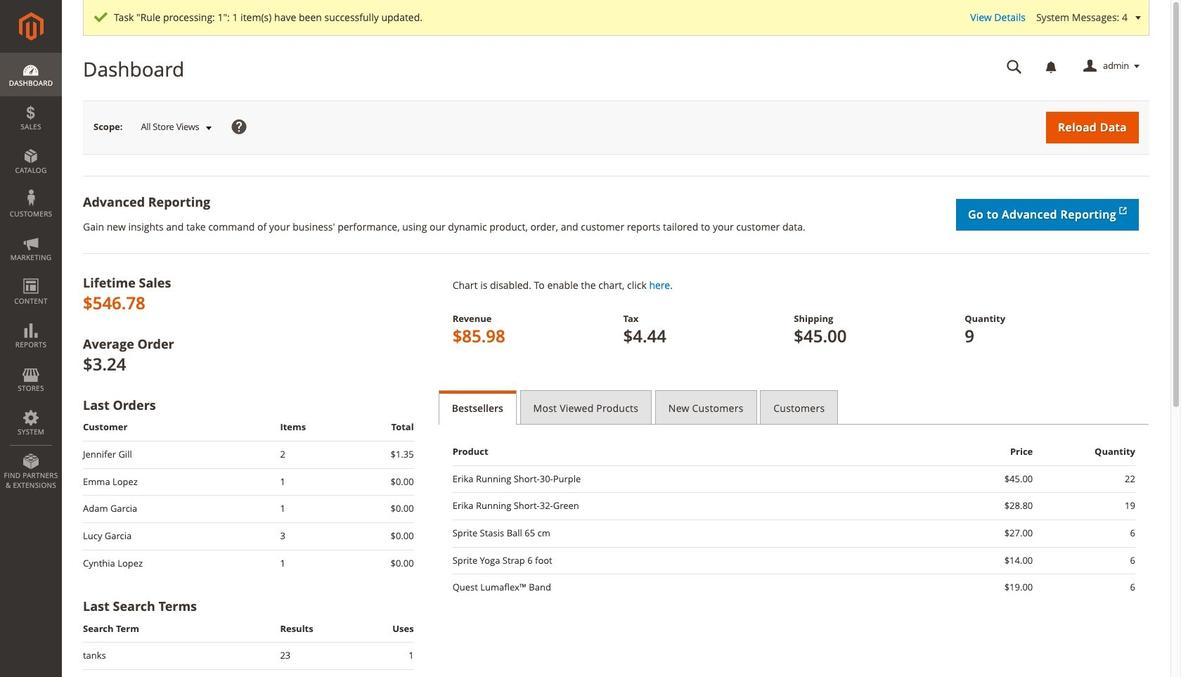 Task type: locate. For each thing, give the bounding box(es) containing it.
None text field
[[997, 54, 1032, 79]]

tab list
[[439, 390, 1150, 425]]

menu bar
[[0, 53, 62, 497]]



Task type: describe. For each thing, give the bounding box(es) containing it.
magento admin panel image
[[19, 12, 43, 41]]



